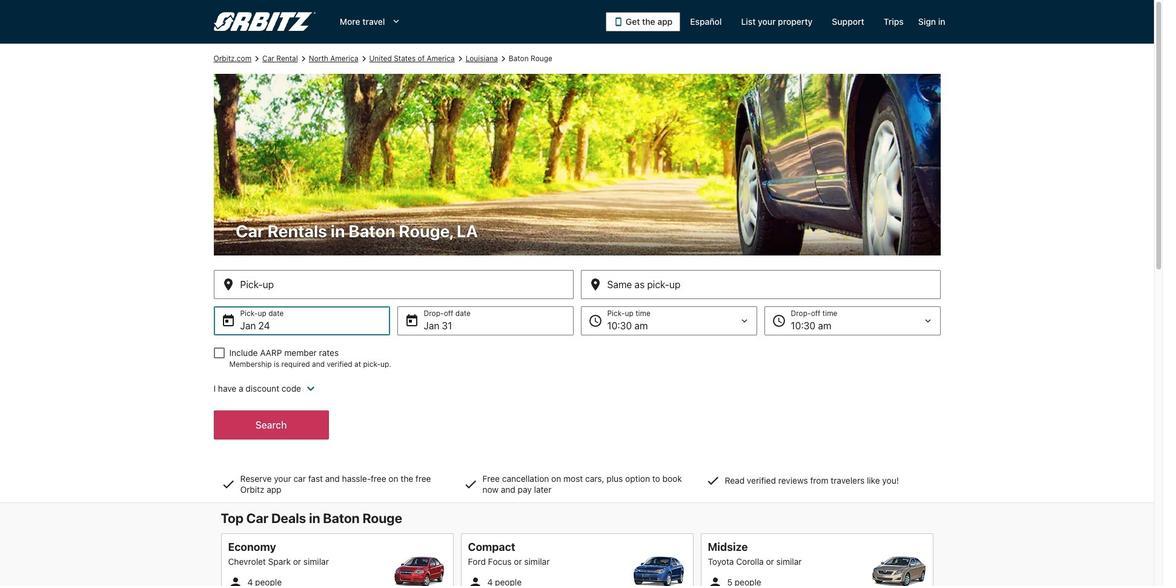 Task type: locate. For each thing, give the bounding box(es) containing it.
2 horizontal spatial directional image
[[455, 53, 466, 64]]

0 horizontal spatial directional image
[[252, 53, 263, 64]]

0 horizontal spatial directional image
[[298, 53, 309, 64]]

0 horizontal spatial small image
[[228, 576, 243, 587]]

1 horizontal spatial small image
[[708, 576, 723, 587]]

1 small image from the left
[[228, 576, 243, 587]]

small image
[[468, 576, 483, 587]]

toyota corolla image
[[872, 557, 926, 587]]

directional image
[[252, 53, 263, 64], [359, 53, 369, 64], [455, 53, 466, 64]]

chevrolet spark image
[[392, 557, 446, 587]]

1 horizontal spatial directional image
[[359, 53, 369, 64]]

small image for toyota corolla image
[[708, 576, 723, 587]]

1 directional image from the left
[[252, 53, 263, 64]]

small image
[[228, 576, 243, 587], [708, 576, 723, 587]]

1 horizontal spatial directional image
[[498, 53, 509, 64]]

2 small image from the left
[[708, 576, 723, 587]]

main content
[[0, 44, 1155, 587]]

3 directional image from the left
[[455, 53, 466, 64]]

directional image
[[298, 53, 309, 64], [498, 53, 509, 64]]

ford focus image
[[632, 557, 686, 587]]

2 directional image from the left
[[498, 53, 509, 64]]



Task type: vqa. For each thing, say whether or not it's contained in the screenshot.
Opens in a new window image at the bottom left of the page
no



Task type: describe. For each thing, give the bounding box(es) containing it.
breadcrumbs region
[[0, 44, 1155, 504]]

1 directional image from the left
[[298, 53, 309, 64]]

download the app button image
[[614, 17, 624, 27]]

2 directional image from the left
[[359, 53, 369, 64]]

small image for chevrolet spark 'image'
[[228, 576, 243, 587]]

orbitz logo image
[[214, 12, 316, 32]]



